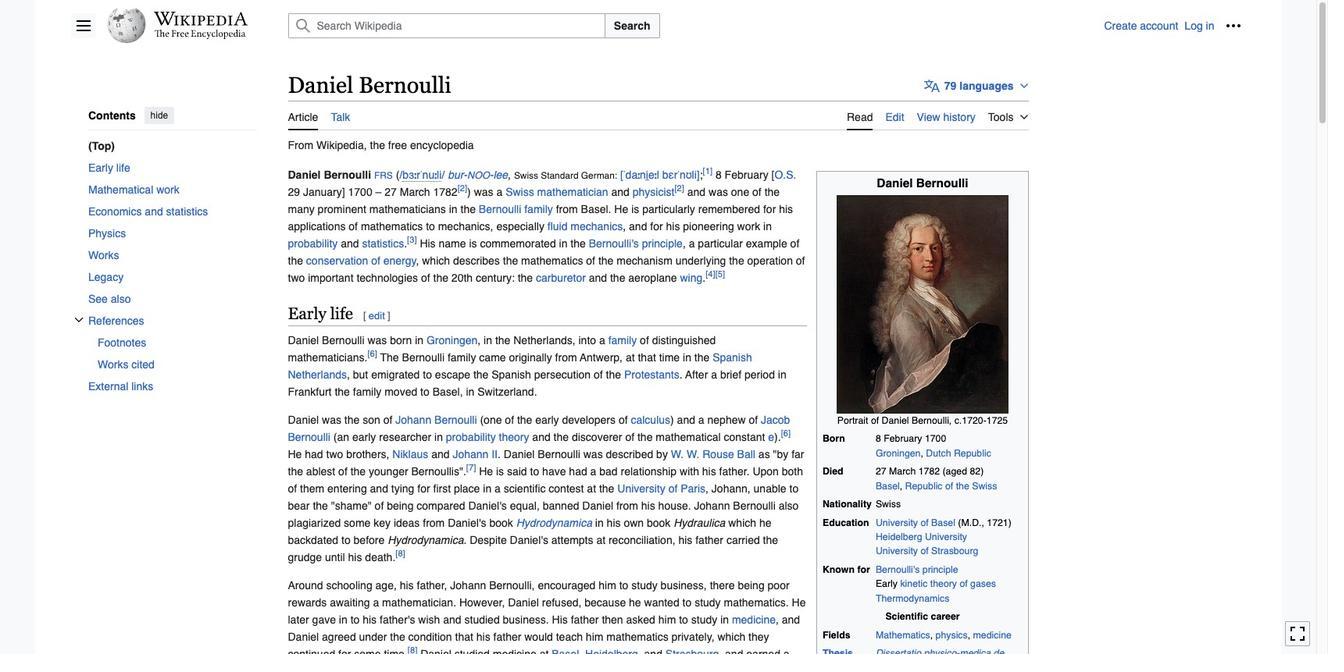 Task type: locate. For each thing, give the bounding box(es) containing it.
1 / from the left
[[400, 168, 403, 181]]

by
[[656, 448, 668, 461]]

1 horizontal spatial theory
[[930, 579, 957, 590]]

the down "o.s." link
[[765, 186, 780, 198]]

1 vertical spatial medicine link
[[973, 630, 1012, 641]]

read
[[847, 111, 873, 123]]

0 horizontal spatial his
[[420, 237, 436, 250]]

, inside , which describes the mathematics of the mechanism underlying the operation of two important technologies of the 20th century: the
[[416, 254, 419, 267]]

was inside and was one of the many prominent mathematicians in the
[[709, 186, 728, 198]]

him up because
[[599, 579, 616, 592]]

1 vertical spatial early
[[352, 431, 376, 443]]

principle
[[642, 237, 683, 250], [923, 565, 958, 576]]

the down calculus link
[[638, 431, 653, 443]]

search button
[[605, 13, 660, 38]]

would
[[524, 631, 553, 643]]

bernoulli's principle link up mechanism
[[589, 237, 683, 250]]

fullscreen image
[[1290, 627, 1306, 643]]

university of basel link
[[876, 518, 956, 529]]

1 vertical spatial probability
[[446, 431, 496, 443]]

in right log
[[1206, 20, 1215, 32]]

1 vertical spatial theory
[[930, 579, 957, 590]]

1 horizontal spatial early
[[535, 414, 559, 426]]

0 horizontal spatial [6]
[[368, 348, 377, 359]]

1 horizontal spatial father
[[571, 614, 599, 626]]

edit
[[886, 111, 905, 123]]

early up brothers,
[[352, 431, 376, 443]]

conservation of energy
[[306, 254, 416, 267]]

continued
[[288, 648, 335, 655]]

Search search field
[[269, 13, 1104, 38]]

ablest
[[306, 465, 335, 478]]

from inside [6] the bernoulli family came originally from antwerp, at that time in the
[[555, 351, 577, 364]]

1 vertical spatial he
[[629, 597, 641, 609]]

in right place
[[483, 483, 492, 495]]

0 vertical spatial [6] link
[[368, 348, 377, 359]]

1 vertical spatial mathematics
[[521, 254, 583, 267]]

1 horizontal spatial bernoulli's
[[876, 565, 920, 576]]

which inside , and daniel agreed under the condition that his father would teach him mathematics privately, which they continued for some time.
[[718, 631, 746, 643]]

of down (aged
[[945, 481, 953, 492]]

1 horizontal spatial [2]
[[675, 183, 684, 194]]

1 horizontal spatial /
[[442, 168, 445, 181]]

1 vertical spatial medicine
[[973, 630, 1012, 641]]

bernoulli down the basel,
[[434, 414, 477, 426]]

0 horizontal spatial theory
[[499, 431, 529, 443]]

bernoulli up have
[[538, 448, 580, 461]]

) up mathematical
[[670, 414, 674, 426]]

in up "mechanics,"
[[449, 203, 458, 215]]

own
[[624, 517, 644, 529]]

of up house.
[[669, 483, 678, 495]]

0 vertical spatial at
[[626, 351, 635, 364]]

mathematics up statistics link
[[361, 220, 423, 233]]

1 horizontal spatial [6] link
[[781, 428, 791, 439]]

family link
[[608, 334, 637, 347]]

gave
[[312, 614, 336, 626]]

2 horizontal spatial father
[[696, 534, 724, 547]]

bernoulli's inside 'nationality swiss education university of basel (m.d., 1721) heidelberg university university of strasbourg known for bernoulli's principle early kinetic theory of gases thermodynamics scientific career'
[[876, 565, 920, 576]]

at inside . despite daniel's attempts at reconciliation, his father carried the grudge until his death.
[[596, 534, 606, 547]]

0 vertical spatial medicine link
[[732, 614, 776, 626]]

0 vertical spatial two
[[288, 272, 305, 284]]

johann
[[396, 414, 431, 426], [453, 448, 489, 461], [694, 500, 730, 512], [450, 579, 486, 592]]

for down agreed
[[338, 648, 351, 655]]

his inside from basel. he is particularly remembered for his applications of mathematics to mechanics, especially
[[779, 203, 793, 215]]

1 horizontal spatial also
[[779, 500, 799, 512]]

republic down (aged
[[905, 481, 943, 492]]

daniel's down the hydrodynamica link
[[510, 534, 548, 547]]

0 vertical spatial life
[[116, 161, 130, 174]]

2 book from the left
[[647, 517, 671, 529]]

him down wanted
[[659, 614, 676, 626]]

to down both
[[790, 483, 799, 495]]

of inside ", a particular example of the"
[[790, 237, 800, 250]]

two inside , which describes the mathematics of the mechanism underlying the operation of two important technologies of the 20th century: the
[[288, 272, 305, 284]]

0 horizontal spatial life
[[116, 161, 130, 174]]

mathematician link
[[537, 186, 608, 198]]

netherlands,
[[514, 334, 576, 347]]

groningen inside 8 february 1700 groningen , dutch republic
[[876, 448, 921, 459]]

article
[[288, 111, 318, 123]]

1 horizontal spatial book
[[647, 517, 671, 529]]

1 horizontal spatial is
[[496, 465, 504, 478]]

and down ";" at the right of page
[[687, 186, 706, 198]]

his
[[420, 237, 436, 250], [552, 614, 568, 626]]

theory inside (an early researcher in probability theory and the discoverer of the mathematical constant e ). [6]
[[499, 431, 529, 443]]

in right born
[[415, 334, 424, 347]]

1 horizontal spatial mathematics
[[521, 254, 583, 267]]

emigrated
[[371, 368, 420, 381]]

basel inside 'nationality swiss education university of basel (m.d., 1721) heidelberg university university of strasbourg known for bernoulli's principle early kinetic theory of gases thermodynamics scientific career'
[[931, 518, 956, 529]]

operation
[[747, 254, 793, 267]]

works inside "works" link
[[88, 249, 119, 261]]

johann ii link
[[453, 448, 498, 461]]

rewards
[[288, 597, 327, 609]]

0 vertical spatial some
[[344, 517, 371, 529]]

0 vertical spatial his
[[420, 237, 436, 250]]

).
[[774, 431, 781, 443]]

born
[[823, 434, 845, 445]]

for inside fluid mechanics , and for his pioneering work in probability and statistics . [3] his name is commemorated in the bernoulli's principle
[[650, 220, 663, 233]]

daniel up 29
[[288, 168, 321, 181]]

bernoulli's inside fluid mechanics , and for his pioneering work in probability and statistics . [3] his name is commemorated in the bernoulli's principle
[[589, 237, 639, 250]]

work
[[156, 183, 179, 196], [737, 220, 760, 233]]

portrait
[[837, 415, 868, 426]]

bernoulli inside [6] the bernoulli family came originally from antwerp, at that time in the
[[402, 351, 445, 364]]

1782
[[433, 186, 458, 198], [919, 467, 940, 478]]

mathematics down asked at the bottom of the page
[[607, 631, 669, 643]]

and
[[611, 186, 630, 198], [687, 186, 706, 198], [144, 205, 163, 218], [629, 220, 647, 233], [341, 237, 359, 250], [589, 272, 607, 284], [677, 414, 695, 426], [532, 431, 551, 443], [431, 448, 450, 461], [370, 483, 388, 495], [443, 614, 462, 626], [782, 614, 800, 626]]

works up external
[[97, 358, 128, 371]]

is left said
[[496, 465, 504, 478]]

life
[[116, 161, 130, 174], [330, 304, 353, 323]]

at right contest
[[587, 483, 596, 495]]

8 right [1]
[[716, 168, 722, 181]]

johann up hydraulica
[[694, 500, 730, 512]]

two left important
[[288, 272, 305, 284]]

his inside fluid mechanics , and for his pioneering work in probability and statistics . [3] his name is commemorated in the bernoulli's principle
[[420, 237, 436, 250]]

0 vertical spatial groningen
[[427, 334, 478, 347]]

antwerp,
[[580, 351, 623, 364]]

bernoulli down view history
[[916, 177, 969, 191]]

1 horizontal spatial spanish
[[713, 351, 752, 364]]

0 vertical spatial statistics
[[166, 205, 208, 218]]

1 vertical spatial hydrodynamica
[[388, 534, 464, 547]]

and down daniel was the son of johann bernoulli (one of the early developers of calculus ) and a nephew of at the bottom
[[532, 431, 551, 443]]

with
[[680, 465, 699, 478]]

0 horizontal spatial two
[[288, 272, 305, 284]]

basel up "heidelberg university" link
[[931, 518, 956, 529]]

0 horizontal spatial basel
[[876, 481, 900, 492]]

1 horizontal spatial 1782
[[919, 467, 940, 478]]

(m.d.,
[[958, 518, 984, 529]]

1 vertical spatial republic
[[905, 481, 943, 492]]

the up after
[[694, 351, 710, 364]]

[2] link down bur-
[[458, 183, 467, 194]]

2 vertical spatial daniel's
[[510, 534, 548, 547]]

0 vertical spatial also
[[110, 293, 130, 305]]

probability down applications
[[288, 237, 338, 250]]

for inside from basel. he is particularly remembered for his applications of mathematics to mechanics, especially
[[763, 203, 776, 215]]

basel inside 27 march 1782 (aged 82) basel , republic of the swiss
[[876, 481, 900, 492]]

medicine link
[[732, 614, 776, 626], [973, 630, 1012, 641]]

was inside ; [1] 8 february [ o.s. 29 january] 1700 – 27 march 1782 [2] ) was a swiss mathematician and physicist [2]
[[474, 186, 493, 198]]

, down the [3] link on the left of the page
[[416, 254, 419, 267]]

scientific
[[886, 612, 928, 623]]

university of strasbourg link
[[876, 547, 979, 557]]

hydrodynamica in his own book hydraulica
[[516, 517, 725, 529]]

daniel was the son of johann bernoulli (one of the early developers of calculus ) and a nephew of
[[288, 414, 761, 426]]

book inside , johann, unable to bear the "shame" of being compared daniel's equal, banned daniel from his house. johann bernoulli also plagiarized some key ideas from daniel's book
[[489, 517, 513, 529]]

described
[[606, 448, 653, 461]]

of right family link
[[640, 334, 649, 347]]

he right the 'basel.'
[[614, 203, 628, 215]]

0 vertical spatial he
[[759, 517, 772, 529]]

is down physicist
[[631, 203, 639, 215]]

8 left february
[[876, 434, 881, 445]]

0 vertical spatial principle
[[642, 237, 683, 250]]

[6] the bernoulli family came originally from antwerp, at that time in the
[[368, 348, 713, 364]]

daniel inside , and daniel agreed under the condition that his father would teach him mathematics privately, which they continued for some time.
[[288, 631, 319, 643]]

2 vertical spatial early
[[876, 579, 898, 590]]

which inside which he backdated to before
[[728, 517, 756, 529]]

his inside , johann, unable to bear the "shame" of being compared daniel's equal, banned daniel from his house. johann bernoulli also plagiarized some key ideas from daniel's book
[[641, 500, 655, 512]]

and inside he is said to have had a bad relationship with his father. upon both of them entering and tying for first place in a scientific contest at the
[[370, 483, 388, 495]]

, left the but
[[347, 368, 350, 381]]

1 horizontal spatial groningen link
[[876, 448, 921, 459]]

a inside ", a particular example of the"
[[689, 237, 695, 250]]

asked
[[626, 614, 655, 626]]

0 horizontal spatial [2]
[[458, 183, 467, 194]]

mathematics
[[876, 630, 930, 641]]

/ left ɜːr at the left top of page
[[400, 168, 403, 181]]

the down switzerland.
[[517, 414, 532, 426]]

0 horizontal spatial book
[[489, 517, 513, 529]]

privately,
[[672, 631, 715, 643]]

works up 'legacy'
[[88, 249, 119, 261]]

1 horizontal spatial early
[[288, 304, 326, 323]]

groningen down february
[[876, 448, 921, 459]]

[6] left the
[[368, 348, 377, 359]]

0 vertical spatial 1782
[[433, 186, 458, 198]]

daniel bernoulli for life
[[877, 177, 969, 191]]

work inside fluid mechanics , and for his pioneering work in probability and statistics . [3] his name is commemorated in the bernoulli's principle
[[737, 220, 760, 233]]

principle inside 'nationality swiss education university of basel (m.d., 1721) heidelberg university university of strasbourg known for bernoulli's principle early kinetic theory of gases thermodynamics scientific career'
[[923, 565, 958, 576]]

from
[[288, 139, 313, 151]]

0 horizontal spatial mathematics
[[361, 220, 423, 233]]

0 horizontal spatial /
[[400, 168, 403, 181]]

0 vertical spatial hydrodynamica
[[516, 517, 592, 529]]

[8]
[[396, 548, 405, 559]]

works for works cited
[[97, 358, 128, 371]]

he inside he is said to have had a bad relationship with his father. upon both of them entering and tying for first place in a scientific contest at the
[[479, 465, 493, 478]]

bernoulli up the 'january] 1700'
[[324, 168, 371, 181]]

of down prominent
[[349, 220, 358, 233]]

physics
[[88, 227, 126, 239]]

daniel bernoulli up talk link
[[288, 73, 451, 98]]

1 horizontal spatial statistics
[[362, 237, 404, 250]]

1 vertical spatial study
[[695, 597, 721, 609]]

a inside around schooling age, his father, johann bernoulli, encouraged him to study business, there being poor rewards awaiting a mathematician. however, daniel refused, because he wanted to study mathematics. he later gave in to his father's wish and studied business. his father then asked him to study in
[[373, 597, 379, 609]]

0 vertical spatial work
[[156, 183, 179, 196]]

1 vertical spatial early
[[288, 304, 326, 323]]

0 horizontal spatial [2] link
[[458, 183, 467, 194]]

2 [2] link from the left
[[675, 183, 684, 194]]

of up described
[[625, 431, 635, 443]]

developers
[[562, 414, 616, 426]]

2 vertical spatial is
[[496, 465, 504, 478]]

of inside as "by far the ablest of the younger bernoullis".
[[338, 465, 348, 478]]

1 vertical spatial work
[[737, 220, 760, 233]]

0 horizontal spatial principle
[[642, 237, 683, 250]]

[6] link left the
[[368, 348, 377, 359]]

prominent
[[318, 203, 366, 215]]

mathematics inside from basel. he is particularly remembered for his applications of mathematics to mechanics, especially
[[361, 220, 423, 233]]

o.s. link
[[775, 168, 797, 181]]

johann inside , johann, unable to bear the "shame" of being compared daniel's equal, banned daniel from his house. johann bernoulli also plagiarized some key ideas from daniel's book
[[694, 500, 730, 512]]

a left scientific
[[495, 483, 501, 495]]

(one
[[480, 414, 502, 426]]

aeroplane
[[628, 272, 677, 284]]

mathematical
[[656, 431, 721, 443]]

1 horizontal spatial bernoulli's principle link
[[876, 565, 958, 576]]

paris
[[681, 483, 706, 495]]

principle up mechanism
[[642, 237, 683, 250]]

0 horizontal spatial being
[[387, 500, 414, 512]]

hydrodynamica for hydrodynamica
[[388, 534, 464, 547]]

2 vertical spatial which
[[718, 631, 746, 643]]

) down noo
[[467, 186, 471, 198]]

some down under
[[354, 648, 381, 655]]

conservation of energy link
[[306, 254, 416, 267]]

is
[[631, 203, 639, 215], [469, 237, 477, 250], [496, 465, 504, 478]]

daniel's inside . despite daniel's attempts at reconciliation, his father carried the grudge until his death.
[[510, 534, 548, 547]]

first
[[433, 483, 451, 495]]

0 vertical spatial basel
[[876, 481, 900, 492]]

0 vertical spatial groningen link
[[427, 334, 478, 347]]

had inside he is said to have had a bad relationship with his father. upon both of them entering and tying for first place in a scientific contest at the
[[569, 465, 587, 478]]

portrait of daniel bernoulli, c.1720-1725
[[837, 415, 1008, 426]]

1700
[[925, 434, 946, 445]]

father up teach on the bottom
[[571, 614, 599, 626]]

to inside , johann, unable to bear the "shame" of being compared daniel's equal, banned daniel from his house. johann bernoulli also plagiarized some key ideas from daniel's book
[[790, 483, 799, 495]]

republic up 82)
[[954, 448, 991, 459]]

, right -
[[508, 168, 511, 181]]

languages
[[960, 80, 1014, 92]]

basel,
[[433, 386, 463, 398]]

0 horizontal spatial )
[[467, 186, 471, 198]]

the
[[370, 139, 385, 151], [765, 186, 780, 198], [461, 203, 476, 215], [571, 237, 586, 250], [288, 254, 303, 267], [503, 254, 518, 267], [598, 254, 614, 267], [729, 254, 744, 267], [433, 272, 448, 284], [518, 272, 533, 284], [610, 272, 625, 284], [495, 334, 511, 347], [694, 351, 710, 364], [473, 368, 489, 381], [606, 368, 621, 381], [335, 386, 350, 398], [344, 414, 360, 426], [517, 414, 532, 426], [554, 431, 569, 443], [638, 431, 653, 443], [288, 465, 303, 478], [351, 465, 366, 478], [956, 481, 970, 492], [599, 483, 614, 495], [313, 500, 328, 512], [763, 534, 778, 547], [390, 631, 405, 643]]

0 vertical spatial daniel bernoulli
[[288, 73, 451, 98]]

from inside from basel. he is particularly remembered for his applications of mathematics to mechanics, especially
[[556, 203, 578, 215]]

dutch
[[926, 448, 951, 459]]

0 vertical spatial )
[[467, 186, 471, 198]]

died
[[823, 467, 844, 478]]

1 vertical spatial 27
[[876, 467, 887, 478]]

1 vertical spatial daniel's
[[448, 517, 486, 529]]

0 vertical spatial 27
[[385, 186, 397, 198]]

relationship
[[621, 465, 677, 478]]

works cited
[[97, 358, 154, 371]]

basel
[[876, 481, 900, 492], [931, 518, 956, 529]]

probability inside fluid mechanics , and for his pioneering work in probability and statistics . [3] his name is commemorated in the bernoulli's principle
[[288, 237, 338, 250]]

spanish netherlands
[[288, 351, 752, 381]]

the down probability 'link'
[[288, 254, 303, 267]]

basel up the university of basel link
[[876, 481, 900, 492]]

1 horizontal spatial being
[[738, 579, 765, 592]]

1 horizontal spatial his
[[552, 614, 568, 626]]

and down younger
[[370, 483, 388, 495]]

0 vertical spatial mathematics
[[361, 220, 423, 233]]

hydrodynamica for hydrodynamica in his own book hydraulica
[[516, 517, 592, 529]]

for inside , and daniel agreed under the condition that his father would teach him mathematics privately, which they continued for some time.
[[338, 648, 351, 655]]

a down lee
[[497, 186, 503, 198]]

, inside , johann, unable to bear the "shame" of being compared daniel's equal, banned daniel from his house. johann bernoulli also plagiarized some key ideas from daniel's book
[[706, 483, 709, 495]]

daniel up article link
[[288, 73, 353, 98]]

0 horizontal spatial hydrodynamica
[[388, 534, 464, 547]]

bear
[[288, 500, 310, 512]]

1782 down i
[[433, 186, 458, 198]]

protestants link
[[624, 368, 680, 381]]

as "by far the ablest of the younger bernoullis".
[[288, 448, 804, 478]]

and inside around schooling age, his father, johann bernoulli, encouraged him to study business, there being poor rewards awaiting a mathematician. however, daniel refused, because he wanted to study mathematics. he later gave in to his father's wish and studied business. his father then asked him to study in
[[443, 614, 462, 626]]

theory right the kinetic
[[930, 579, 957, 590]]

1 horizontal spatial he
[[759, 517, 772, 529]]

0 horizontal spatial is
[[469, 237, 477, 250]]

fluid
[[548, 220, 568, 233]]

physics
[[936, 630, 968, 641]]

the inside 27 march 1782 (aged 82) basel , republic of the swiss
[[956, 481, 970, 492]]

a inside . after a brief period in frankfurt the family moved to basel, in switzerland.
[[711, 368, 717, 381]]

0 vertical spatial study
[[632, 579, 658, 592]]

of inside from basel. he is particularly remembered for his applications of mathematics to mechanics, especially
[[349, 220, 358, 233]]

Search Wikipedia search field
[[288, 13, 605, 38]]

thermodynamics
[[876, 594, 950, 605]]

1 horizontal spatial that
[[638, 351, 656, 364]]

0 vertical spatial 8
[[716, 168, 722, 181]]

march up basel link
[[889, 467, 916, 478]]

bernoulli's down mechanics
[[589, 237, 639, 250]]

medicine link right physics link
[[973, 630, 1012, 641]]

0 horizontal spatial 8
[[716, 168, 722, 181]]

of
[[753, 186, 762, 198], [349, 220, 358, 233], [790, 237, 800, 250], [371, 254, 380, 267], [586, 254, 595, 267], [796, 254, 805, 267], [421, 272, 430, 284], [640, 334, 649, 347], [594, 368, 603, 381], [383, 414, 393, 426], [505, 414, 514, 426], [619, 414, 628, 426], [749, 414, 758, 426], [871, 415, 879, 426], [625, 431, 635, 443], [338, 465, 348, 478], [945, 481, 953, 492], [288, 483, 297, 495], [669, 483, 678, 495], [375, 500, 384, 512], [921, 518, 929, 529], [921, 547, 929, 557], [960, 579, 968, 590]]

his inside fluid mechanics , and for his pioneering work in probability and statistics . [3] his name is commemorated in the bernoulli's principle
[[666, 220, 680, 233]]

groningen link down february
[[876, 448, 921, 459]]

his inside , and daniel agreed under the condition that his father would teach him mathematics privately, which they continued for some time.
[[476, 631, 490, 643]]

at down hydrodynamica in his own book hydraulica
[[596, 534, 606, 547]]

1 vertical spatial father
[[571, 614, 599, 626]]

, inside 8 february 1700 groningen , dutch republic
[[921, 448, 924, 459]]

daniel bernoulli element
[[288, 130, 1029, 655]]

family inside . after a brief period in frankfurt the family moved to basel, in switzerland.
[[353, 386, 382, 398]]

life up mathematical
[[116, 161, 130, 174]]

(top)
[[88, 139, 114, 152]]

basel for ,
[[876, 481, 900, 492]]

1 vertical spatial basel
[[931, 518, 956, 529]]

of inside 27 march 1782 (aged 82) basel , republic of the swiss
[[945, 481, 953, 492]]

mathematics inside , and daniel agreed under the condition that his father would teach him mathematics privately, which they continued for some time.
[[607, 631, 669, 643]]

0 vertical spatial works
[[88, 249, 119, 261]]

ideas
[[394, 517, 420, 529]]

some inside , and daniel agreed under the condition that his father would teach him mathematics privately, which they continued for some time.
[[354, 648, 381, 655]]

1 vertical spatial also
[[779, 500, 799, 512]]

despite
[[470, 534, 507, 547]]

0 horizontal spatial early
[[88, 161, 113, 174]]

to inside which he backdated to before
[[341, 534, 351, 547]]

talk link
[[331, 101, 350, 129]]

mathematics inside , which describes the mathematics of the mechanism underlying the operation of two important technologies of the 20th century: the
[[521, 254, 583, 267]]

scientific
[[504, 483, 546, 495]]

1 book from the left
[[489, 517, 513, 529]]

swiss inside 'nationality swiss education university of basel (m.d., 1721) heidelberg university university of strasbourg known for bernoulli's principle early kinetic theory of gases thermodynamics scientific career'
[[876, 499, 901, 510]]

of inside , johann, unable to bear the "shame" of being compared daniel's equal, banned daniel from his house. johann bernoulli also plagiarized some key ideas from daniel's book
[[375, 500, 384, 512]]

1 vertical spatial 8
[[876, 434, 881, 445]]

for down particularly at the top
[[650, 220, 663, 233]]

1 horizontal spatial march
[[889, 467, 916, 478]]

basel for (m.d.,
[[931, 518, 956, 529]]

plagiarized
[[288, 517, 341, 529]]

the free encyclopedia image
[[155, 30, 246, 40]]

at inside he is said to have had a bad relationship with his father. upon both of them entering and tying for first place in a scientific contest at the
[[587, 483, 596, 495]]

1782 inside ; [1] 8 february [ o.s. 29 january] 1700 – 27 march 1782 [2] ) was a swiss mathematician and physicist [2]
[[433, 186, 458, 198]]

the inside , and daniel agreed under the condition that his father would teach him mathematics privately, which they continued for some time.
[[390, 631, 405, 643]]

1 horizontal spatial 8
[[876, 434, 881, 445]]

statistics up physics link
[[166, 205, 208, 218]]

the down "bad"
[[599, 483, 614, 495]]

being down tying
[[387, 500, 414, 512]]

in up agreed
[[339, 614, 348, 626]]

family up antwerp,
[[608, 334, 637, 347]]

he up the carried
[[759, 517, 772, 529]]

bernoullis".
[[411, 465, 466, 478]]

, up underlying
[[683, 237, 686, 250]]

0 horizontal spatial 1782
[[433, 186, 458, 198]]

republic inside 27 march 1782 (aged 82) basel , republic of the swiss
[[905, 481, 943, 492]]

distinguished
[[652, 334, 716, 347]]

bɛrˈnʊli]
[[662, 168, 700, 181]]

bernoulli inside jacob bernoulli
[[288, 431, 331, 443]]

(
[[396, 168, 400, 181]]

which
[[422, 254, 450, 267], [728, 517, 756, 529], [718, 631, 746, 643]]

studied
[[465, 614, 500, 626]]

republic of the swiss link
[[905, 481, 997, 492]]

bernoulli down unable
[[733, 500, 776, 512]]

27 march 1782 (aged 82) basel , republic of the swiss
[[876, 467, 997, 492]]

, down the 'gases'
[[968, 630, 971, 641]]



Task type: vqa. For each thing, say whether or not it's contained in the screenshot.
the right bernoulli's principle link
yes



Task type: describe. For each thing, give the bounding box(es) containing it.
to inside . after a brief period in frankfurt the family moved to basel, in switzerland.
[[420, 386, 430, 398]]

to down awaiting
[[351, 614, 360, 626]]

. down "probability theory" link
[[498, 448, 501, 461]]

to down business,
[[683, 597, 692, 609]]

early inside (an early researcher in probability theory and the discoverer of the mathematical constant e ). [6]
[[352, 431, 376, 443]]

swiss inside "daniel bernoulli frs ( / b ɜːr ˈ n uː l i / bur- noo -lee , swiss standard german:"
[[514, 170, 538, 181]]

was down the discoverer
[[583, 448, 603, 461]]

n
[[422, 168, 428, 181]]

. despite daniel's attempts at reconciliation, his father carried the grudge until his death.
[[288, 534, 778, 564]]

l
[[437, 168, 439, 181]]

daniel up february
[[882, 415, 909, 426]]

works cited link
[[97, 353, 257, 375]]

[ edit ]
[[363, 310, 390, 322]]

the inside . despite daniel's attempts at reconciliation, his father carried the grudge until his death.
[[763, 534, 778, 547]]

wing link
[[680, 272, 703, 284]]

he up "them" on the bottom left of the page
[[288, 448, 302, 461]]

0 horizontal spatial statistics
[[166, 205, 208, 218]]

to up privately,
[[679, 614, 688, 626]]

from down 'compared'
[[423, 517, 445, 529]]

discoverer
[[572, 431, 622, 443]]

around schooling age, his father, johann bernoulli, encouraged him to study business, there being poor rewards awaiting a mathematician. however, daniel refused, because he wanted to study mathematics. he later gave in to his father's wish and studied business. his father then asked him to study in
[[288, 579, 806, 626]]

1 vertical spatial him
[[659, 614, 676, 626]]

, inside , and daniel agreed under the condition that his father would teach him mathematics privately, which they continued for some time.
[[776, 614, 779, 626]]

works for works
[[88, 249, 119, 261]]

lee
[[493, 168, 508, 181]]

) inside ; [1] 8 february [ o.s. 29 january] 1700 – 27 march 1782 [2] ) was a swiss mathematician and physicist [2]
[[467, 186, 471, 198]]

8 inside ; [1] 8 february [ o.s. 29 january] 1700 – 27 march 1782 [2] ) was a swiss mathematician and physicist [2]
[[716, 168, 722, 181]]

attempts
[[551, 534, 593, 547]]

a left "bad"
[[590, 465, 597, 478]]

a up mathematical
[[698, 414, 705, 426]]

before
[[354, 534, 385, 547]]

external
[[88, 380, 128, 393]]

family up especially
[[524, 203, 553, 215]]

he had two brothers, niklaus and johann ii . daniel bernoulli was described by w. w. rouse ball
[[288, 448, 756, 461]]

early inside 'nationality swiss education university of basel (m.d., 1721) heidelberg university university of strasbourg known for bernoulli's principle early kinetic theory of gases thermodynamics scientific career'
[[876, 579, 898, 590]]

27 inside 27 march 1782 (aged 82) basel , republic of the swiss
[[876, 467, 887, 478]]

in up came
[[484, 334, 492, 347]]

create account log in
[[1104, 20, 1215, 32]]

jacob bernoulli
[[288, 414, 790, 443]]

1 vertical spatial two
[[326, 448, 343, 461]]

ɜːr
[[409, 168, 420, 181]]

mathematics , physics , medicine
[[876, 630, 1012, 641]]

the up carburetor and the aeroplane wing . [4] [5] at the top of page
[[598, 254, 614, 267]]

of right portrait
[[871, 415, 879, 426]]

place
[[454, 483, 480, 495]]

energy
[[383, 254, 416, 267]]

, inside 27 march 1782 (aged 82) basel , republic of the swiss
[[900, 481, 903, 492]]

of up "heidelberg university" link
[[921, 518, 929, 529]]

in right the basel,
[[466, 386, 475, 398]]

of right "operation"
[[796, 254, 805, 267]]

carburetor link
[[536, 272, 586, 284]]

time.
[[384, 648, 408, 655]]

march inside ; [1] 8 february [ o.s. 29 january] 1700 – 27 march 1782 [2] ) was a swiss mathematician and physicist [2]
[[400, 186, 430, 198]]

university down the heidelberg
[[876, 547, 918, 557]]

the left free
[[370, 139, 385, 151]]

father inside . despite daniel's attempts at reconciliation, his father carried the grudge until his death.
[[696, 534, 724, 547]]

, up came
[[478, 334, 481, 347]]

remembered
[[698, 203, 760, 215]]

the inside he is said to have had a bad relationship with his father. upon both of them entering and tying for first place in a scientific contest at the
[[599, 483, 614, 495]]

[8] link
[[396, 548, 405, 559]]

works link
[[88, 244, 257, 266]]

the down commemorated
[[503, 254, 518, 267]]

82)
[[970, 467, 984, 478]]

noo
[[467, 169, 490, 181]]

[7]
[[466, 462, 476, 473]]

in right the "period"
[[778, 368, 787, 381]]

netherlands
[[288, 368, 347, 381]]

he inside from basel. he is particularly remembered for his applications of mathematics to mechanics, especially
[[614, 203, 628, 215]]

[6] inside (an early researcher in probability theory and the discoverer of the mathematical constant e ). [6]
[[781, 428, 791, 439]]

20th
[[452, 272, 473, 284]]

[5]
[[715, 269, 725, 280]]

encouraged
[[538, 579, 596, 592]]

of inside of distinguished mathematicians.
[[640, 334, 649, 347]]

0 horizontal spatial work
[[156, 183, 179, 196]]

being inside around schooling age, his father, johann bernoulli, encouraged him to study business, there being poor rewards awaiting a mathematician. however, daniel refused, because he wanted to study mathematics. he later gave in to his father's wish and studied business. his father then asked him to study in
[[738, 579, 765, 592]]

[6] inside [6] the bernoulli family came originally from antwerp, at that time in the
[[368, 348, 377, 359]]

bernoulli inside , johann, unable to bear the "shame" of being compared daniel's equal, banned daniel from his house. johann bernoulli also plagiarized some key ideas from daniel's book
[[733, 500, 776, 512]]

of inside and was one of the many prominent mathematicians in the
[[753, 186, 762, 198]]

29
[[288, 186, 300, 198]]

key
[[374, 517, 391, 529]]

theory inside 'nationality swiss education university of basel (m.d., 1721) heidelberg university university of strasbourg known for bernoulli's principle early kinetic theory of gases thermodynamics scientific career'
[[930, 579, 957, 590]]

of down "heidelberg university" link
[[921, 547, 929, 557]]

of down antwerp,
[[594, 368, 603, 381]]

2 vertical spatial study
[[691, 614, 717, 626]]

to up because
[[619, 579, 629, 592]]

his left own
[[607, 517, 621, 529]]

the down antwerp,
[[606, 368, 621, 381]]

life inside daniel bernoulli element
[[330, 304, 353, 323]]

in up example
[[763, 220, 772, 233]]

calculus
[[631, 414, 670, 426]]

son
[[363, 414, 380, 426]]

his down hydraulica
[[679, 534, 693, 547]]

mathematics.
[[724, 597, 789, 609]]

(aged
[[943, 467, 967, 478]]

far
[[792, 448, 804, 461]]

daniel inside around schooling age, his father, johann bernoulli, encouraged him to study business, there being poor rewards awaiting a mathematician. however, daniel refused, because he wanted to study mathematics. he later gave in to his father's wish and studied business. his father then asked him to study in
[[508, 597, 539, 609]]

a right into
[[599, 334, 605, 347]]

moved
[[385, 386, 417, 398]]

the up came
[[495, 334, 511, 347]]

and inside (an early researcher in probability theory and the discoverer of the mathematical constant e ). [6]
[[532, 431, 551, 443]]

language progressive image
[[924, 78, 940, 94]]

mathematicians
[[369, 203, 446, 215]]

0 horizontal spatial spanish
[[492, 368, 531, 381]]

and down "mathematical work" link
[[144, 205, 163, 218]]

persecution
[[534, 368, 591, 381]]

in inside and was one of the many prominent mathematicians in the
[[449, 203, 458, 215]]

basel.
[[581, 203, 611, 215]]

daniel bernoulli main content
[[282, 70, 1241, 655]]

and inside , and daniel agreed under the condition that his father would teach him mathematics privately, which they continued for some time.
[[782, 614, 800, 626]]

and up mechanism
[[629, 220, 647, 233]]

0 horizontal spatial medicine
[[732, 614, 776, 626]]

schooling
[[326, 579, 372, 592]]

mathematical work link
[[88, 178, 257, 200]]

, inside fluid mechanics , and for his pioneering work in probability and statistics . [3] his name is commemorated in the bernoulli's principle
[[623, 220, 626, 233]]

of left the 'gases'
[[960, 579, 968, 590]]

however,
[[459, 597, 505, 609]]

is inside from basel. he is particularly remembered for his applications of mathematics to mechanics, especially
[[631, 203, 639, 215]]

2 [2] from the left
[[675, 183, 684, 194]]

in down the fluid at the left of page
[[559, 237, 568, 250]]

cited
[[131, 358, 154, 371]]

in inside (an early researcher in probability theory and the discoverer of the mathematical constant e ). [6]
[[434, 431, 443, 443]]

contents
[[88, 109, 135, 122]]

of down fluid mechanics link
[[586, 254, 595, 267]]

1 w. from the left
[[671, 448, 684, 461]]

in down there
[[721, 614, 729, 626]]

is inside he is said to have had a bad relationship with his father. upon both of them entering and tying for first place in a scientific contest at the
[[496, 465, 504, 478]]

0 vertical spatial early
[[88, 161, 113, 174]]

he inside around schooling age, his father, johann bernoulli, encouraged him to study business, there being poor rewards awaiting a mathematician. however, daniel refused, because he wanted to study mathematics. he later gave in to his father's wish and studied business. his father then asked him to study in
[[792, 597, 806, 609]]

0 vertical spatial early
[[535, 414, 559, 426]]

2 w. from the left
[[687, 448, 700, 461]]

(an early researcher in probability theory and the discoverer of the mathematical constant e ). [6]
[[331, 428, 791, 443]]

the inside . after a brief period in frankfurt the family moved to basel, in switzerland.
[[335, 386, 350, 398]]

was up (an
[[322, 414, 341, 426]]

at inside [6] the bernoulli family came originally from antwerp, at that time in the
[[626, 351, 635, 364]]

his up under
[[363, 614, 377, 626]]

1 horizontal spatial medicine link
[[973, 630, 1012, 641]]

in left own
[[595, 517, 604, 529]]

1721)
[[987, 518, 1012, 529]]

daniel down edit
[[877, 177, 913, 191]]

the left son
[[344, 414, 360, 426]]

i
[[439, 168, 442, 181]]

principle inside fluid mechanics , and for his pioneering work in probability and statistics . [3] his name is commemorated in the bernoulli's principle
[[642, 237, 683, 250]]

university down relationship
[[618, 483, 666, 495]]

ˈ
[[420, 168, 422, 181]]

early life inside daniel bernoulli element
[[288, 304, 353, 323]]

the
[[380, 351, 399, 364]]

hide
[[150, 110, 168, 121]]

was up the
[[368, 334, 387, 347]]

the left 20th
[[433, 272, 448, 284]]

ii
[[492, 448, 498, 461]]

history
[[944, 111, 976, 123]]

2 / from the left
[[442, 168, 445, 181]]

banned
[[543, 500, 579, 512]]

republic inside 8 february 1700 groningen , dutch republic
[[954, 448, 991, 459]]

spanish inside spanish netherlands
[[713, 351, 752, 364]]

of inside he is said to have had a bad relationship with his father. upon both of them entering and tying for first place in a scientific contest at the
[[288, 483, 297, 495]]

teach
[[556, 631, 583, 643]]

said
[[507, 465, 527, 478]]

the up "them" on the bottom left of the page
[[288, 465, 303, 478]]

search
[[614, 20, 650, 32]]

to left escape
[[423, 368, 432, 381]]

mathematician
[[537, 186, 608, 198]]

tools
[[988, 111, 1014, 123]]

his right age,
[[400, 579, 414, 592]]

mathematicians.
[[288, 351, 368, 364]]

27 inside ; [1] 8 february [ o.s. 29 january] 1700 – 27 march 1782 [2] ) was a swiss mathematician and physicist [2]
[[385, 186, 397, 198]]

0 vertical spatial bernoulli,
[[912, 415, 952, 426]]

0 vertical spatial had
[[305, 448, 323, 461]]

[
[[363, 310, 366, 322]]

he inside which he backdated to before
[[759, 517, 772, 529]]

–
[[376, 186, 382, 198]]

0 horizontal spatial medicine link
[[732, 614, 776, 626]]

bernoulli, inside around schooling age, his father, johann bernoulli, encouraged him to study business, there being poor rewards awaiting a mathematician. however, daniel refused, because he wanted to study mathematics. he later gave in to his father's wish and studied business. his father then asked him to study in
[[489, 579, 535, 592]]

father inside , and daniel agreed under the condition that his father would teach him mathematics privately, which they continued for some time.
[[493, 631, 521, 643]]

his right until
[[348, 551, 362, 564]]

c.1720-
[[955, 415, 987, 426]]

a inside ; [1] 8 february [ o.s. 29 january] 1700 – 27 march 1782 [2] ) was a swiss mathematician and physicist [2]
[[497, 186, 503, 198]]

university up the "strasbourg"
[[925, 532, 967, 543]]

0 horizontal spatial also
[[110, 293, 130, 305]]

father inside around schooling age, his father, johann bernoulli, encouraged him to study business, there being poor rewards awaiting a mathematician. however, daniel refused, because he wanted to study mathematics. he later gave in to his father's wish and studied business. his father then asked him to study in
[[571, 614, 599, 626]]

that inside , and daniel agreed under the condition that his father would teach him mathematics privately, which they continued for some time.
[[455, 631, 473, 643]]

example
[[746, 237, 787, 250]]

. after a brief period in frankfurt the family moved to basel, in switzerland.
[[288, 368, 787, 398]]

to inside from basel. he is particularly remembered for his applications of mathematics to mechanics, especially
[[426, 220, 435, 233]]

johann inside around schooling age, his father, johann bernoulli, encouraged him to study business, there being poor rewards awaiting a mathematician. however, daniel refused, because he wanted to study mathematics. he later gave in to his father's wish and studied business. his father then asked him to study in
[[450, 579, 486, 592]]

1 horizontal spatial medicine
[[973, 630, 1012, 641]]

bernoulli down swiss link
[[479, 203, 521, 215]]

kinetic
[[900, 579, 928, 590]]

johann up [7] link
[[453, 448, 489, 461]]

entering
[[327, 483, 367, 495]]

switzerland.
[[478, 386, 537, 398]]

the right century:
[[518, 272, 533, 284]]

the up "mechanics,"
[[461, 203, 476, 215]]

of left 20th
[[421, 272, 430, 284]]

log in and more options image
[[1226, 18, 1241, 34]]

o.s.
[[775, 168, 797, 181]]

german:
[[581, 170, 617, 181]]

condition
[[408, 631, 452, 643]]

references
[[88, 314, 144, 327]]

bernoulli family link
[[479, 203, 553, 215]]

1 [2] from the left
[[458, 183, 467, 194]]

johann up researcher
[[396, 414, 431, 426]]

the inside , johann, unable to bear the "shame" of being compared daniel's equal, banned daniel from his house. johann bernoulli also plagiarized some key ideas from daniel's book
[[313, 500, 328, 512]]

wikipedia image
[[154, 12, 247, 26]]

x small image
[[74, 315, 83, 325]]

"by
[[773, 448, 789, 461]]

daniel bernoulli for wikipedia,
[[288, 73, 451, 98]]

university up the heidelberg
[[876, 518, 918, 529]]

some inside , johann, unable to bear the "shame" of being compared daniel's equal, banned daniel from his house. johann bernoulli also plagiarized some key ideas from daniel's book
[[344, 517, 371, 529]]

of down statistics link
[[371, 254, 380, 267]]

he inside around schooling age, his father, johann bernoulli, encouraged him to study business, there being poor rewards awaiting a mathematician. however, daniel refused, because he wanted to study mathematics. he later gave in to his father's wish and studied business. his father then asked him to study in
[[629, 597, 641, 609]]

the inside carburetor and the aeroplane wing . [4] [5]
[[610, 272, 625, 284]]

1 [2] link from the left
[[458, 183, 467, 194]]

him inside , and daniel agreed under the condition that his father would teach him mathematics privately, which they continued for some time.
[[586, 631, 604, 643]]

of left calculus link
[[619, 414, 628, 426]]

from up own
[[616, 500, 638, 512]]

of right son
[[383, 414, 393, 426]]

hide button
[[144, 107, 174, 124]]

in inside he is said to have had a bad relationship with his father. upon both of them entering and tying for first place in a scientific contest at the
[[483, 483, 492, 495]]

daniel bernoulli frs ( / b ɜːr ˈ n uː l i / bur- noo -lee , swiss standard german:
[[288, 168, 617, 181]]

0 horizontal spatial groningen
[[427, 334, 478, 347]]

. inside fluid mechanics , and for his pioneering work in probability and statistics . [3] his name is commemorated in the bernoulli's principle
[[404, 237, 407, 250]]

around
[[288, 579, 323, 592]]

1 vertical spatial )
[[670, 414, 674, 426]]

8 inside 8 february 1700 groningen , dutch republic
[[876, 434, 881, 445]]

, but emigrated to escape the spanish persecution of the protestants
[[347, 368, 680, 381]]

march inside 27 march 1782 (aged 82) basel , republic of the swiss
[[889, 467, 916, 478]]

statistics inside fluid mechanics , and for his pioneering work in probability and statistics . [3] his name is commemorated in the bernoulli's principle
[[362, 237, 404, 250]]

daniel up mathematicians.
[[288, 334, 319, 347]]

swiss inside 27 march 1782 (aged 82) basel , republic of the swiss
[[972, 481, 997, 492]]

bernoulli up mathematicians.
[[322, 334, 365, 347]]

encyclopedia
[[410, 139, 474, 151]]

in inside the personal tools navigation
[[1206, 20, 1215, 32]]

jacob bernoulli link
[[288, 414, 790, 443]]

0 vertical spatial him
[[599, 579, 616, 592]]

mathematical
[[88, 183, 153, 196]]

daniel up said
[[504, 448, 535, 461]]

but
[[353, 368, 368, 381]]

, left physics
[[930, 630, 933, 641]]

upon
[[753, 465, 779, 478]]

0 vertical spatial bernoulli's principle link
[[589, 237, 683, 250]]

swiss inside ; [1] 8 february [ o.s. 29 january] 1700 – 27 march 1782 [2] ) was a swiss mathematician and physicist [2]
[[506, 186, 534, 198]]

bernoulli up free
[[359, 73, 451, 98]]

personal tools navigation
[[1104, 13, 1246, 38]]

which inside , which describes the mathematics of the mechanism underlying the operation of two important technologies of the 20th century: the
[[422, 254, 450, 267]]

wikipedia,
[[316, 139, 367, 151]]

of right (one
[[505, 414, 514, 426]]

fluid mechanics link
[[548, 220, 623, 233]]

and up the bernoullis".
[[431, 448, 450, 461]]

until
[[325, 551, 345, 564]]

of up constant
[[749, 414, 758, 426]]

1782 inside 27 march 1782 (aged 82) basel , republic of the swiss
[[919, 467, 940, 478]]

the down came
[[473, 368, 489, 381]]

is inside fluid mechanics , and for his pioneering work in probability and statistics . [3] his name is commemorated in the bernoulli's principle
[[469, 237, 477, 250]]

daniel down frankfurt
[[288, 414, 319, 426]]

the down brothers,
[[351, 465, 366, 478]]

and up mathematical
[[677, 414, 695, 426]]

0 vertical spatial early life
[[88, 161, 130, 174]]

probability inside (an early researcher in probability theory and the discoverer of the mathematical constant e ). [6]
[[446, 431, 496, 443]]

that inside [6] the bernoulli family came originally from antwerp, at that time in the
[[638, 351, 656, 364]]

education
[[823, 518, 869, 529]]

1 vertical spatial bernoulli's principle link
[[876, 565, 958, 576]]

view history
[[917, 111, 976, 123]]

the inside fluid mechanics , and for his pioneering work in probability and statistics . [3] his name is commemorated in the bernoulli's principle
[[571, 237, 586, 250]]

and up conservation of energy
[[341, 237, 359, 250]]

1 vertical spatial groningen link
[[876, 448, 921, 459]]

daniel inside , johann, unable to bear the "shame" of being compared daniel's equal, banned daniel from his house. johann bernoulli also plagiarized some key ideas from daniel's book
[[582, 500, 613, 512]]

menu image
[[75, 18, 91, 34]]

of inside (an early researcher in probability theory and the discoverer of the mathematical constant e ). [6]
[[625, 431, 635, 443]]

the down 'particular'
[[729, 254, 744, 267]]

in inside [6] the bernoulli family came originally from antwerp, at that time in the
[[683, 351, 691, 364]]

0 vertical spatial daniel's
[[468, 500, 507, 512]]

the up as "by far the ablest of the younger bernoullis".
[[554, 431, 569, 443]]

0 horizontal spatial groningen link
[[427, 334, 478, 347]]



